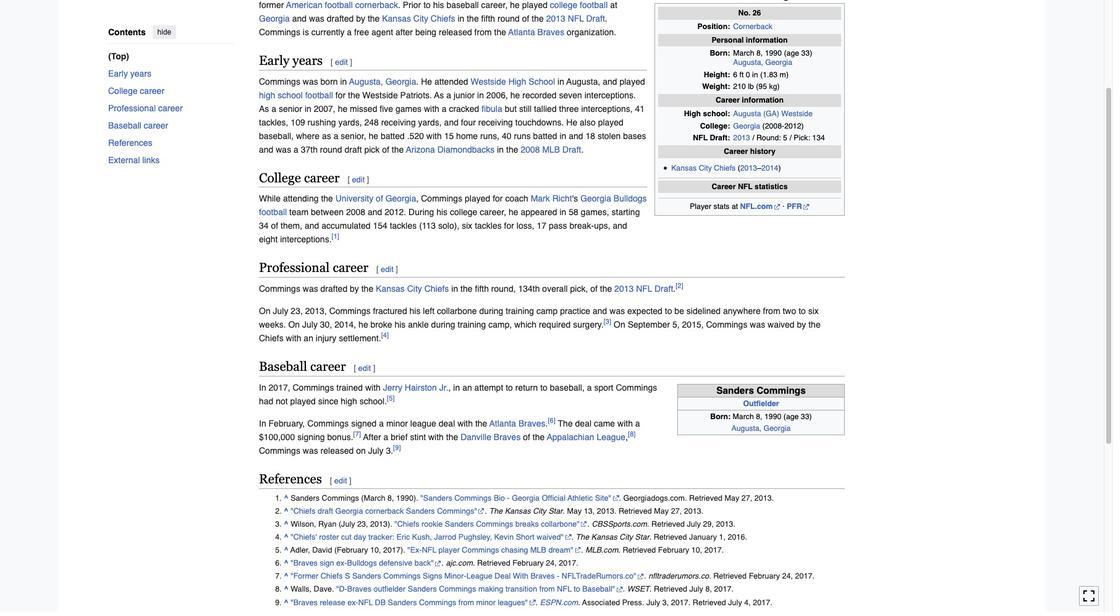 Task type: vqa. For each thing, say whether or not it's contained in the screenshot.
left 23,
yes



Task type: locate. For each thing, give the bounding box(es) containing it.
an left attempt at the left bottom
[[463, 383, 472, 393]]

the inside in february, commings signed a minor league deal with the atlanta braves . [6]
[[475, 419, 488, 429]]

0 horizontal spatial interceptions.
[[280, 235, 332, 245]]

1 vertical spatial information
[[742, 96, 784, 105]]

23, up day
[[357, 520, 368, 529]]

0 vertical spatial early years
[[259, 53, 323, 68]]

1 vertical spatial professional career
[[259, 261, 369, 275]]

fibula link
[[482, 104, 503, 113]]

1 vertical spatial by
[[350, 284, 359, 294]]

to right two on the bottom right of the page
[[799, 306, 806, 316]]

] up university of georgia link
[[367, 175, 369, 184]]

[ up in 2017, commings trained with jerry hairston jr.
[[354, 364, 356, 373]]

0 vertical spatial baseball,
[[259, 131, 294, 141]]

atlanta braves link up school
[[509, 27, 565, 37]]

from up waived
[[763, 306, 781, 316]]

1 vertical spatial early
[[108, 68, 128, 78]]

still
[[519, 104, 532, 113]]

was left 37th
[[276, 144, 291, 154]]

retrieved for . mlb.com . retrieved february 10, 2017 .
[[623, 546, 656, 555]]

signing
[[298, 432, 325, 442]]

edit link
[[335, 57, 348, 67], [352, 175, 365, 184], [381, 265, 394, 274], [358, 364, 371, 373], [334, 476, 347, 486]]

1 horizontal spatial years
[[293, 53, 323, 68]]

edit link for professional career
[[381, 265, 394, 274]]

star for may
[[549, 507, 563, 516]]

batted
[[381, 131, 405, 141], [533, 131, 558, 141]]

0 horizontal spatial six
[[462, 221, 473, 231]]

atlanta braves link up "[7] after a brief stint with the danville braves of the appalachian league , [8]"
[[490, 419, 546, 429]]

city up breaks
[[533, 507, 547, 516]]

0 horizontal spatial baseball,
[[259, 131, 294, 141]]

] up missed
[[350, 57, 352, 67]]

[ edit ] for professional career
[[377, 265, 398, 274]]

atlanta inside in february, commings signed a minor league deal with the atlanta braves . [6]
[[490, 419, 516, 429]]

1 vertical spatial years
[[130, 68, 152, 78]]

0 horizontal spatial 10,
[[370, 546, 381, 555]]

0 horizontal spatial released
[[321, 446, 354, 456]]

commings down walls, dave. "d-braves outfielder sanders commings making transition from nfl to baseball"
[[419, 598, 457, 607]]

player
[[690, 202, 712, 211]]

0 horizontal spatial during
[[431, 320, 455, 330]]

1 horizontal spatial ,
[[449, 383, 451, 393]]

1 vertical spatial draft
[[563, 144, 582, 154]]

braves inside "[7] after a brief stint with the danville braves of the appalachian league , [8]"
[[494, 432, 521, 442]]

he up pick
[[369, 131, 378, 141]]

and inside "commings was born in augusta, georgia . he attended westside high school in augusta, and played high school football"
[[603, 76, 618, 86]]

"sanders commings bio - georgia official athletic site" link
[[421, 494, 619, 503]]

1 vertical spatial drafted
[[321, 284, 348, 294]]

released down bonus.
[[321, 446, 354, 456]]

(95 kg)
[[756, 83, 780, 91]]

1 horizontal spatial college
[[259, 170, 301, 185]]

0 horizontal spatial 2013 nfl draft link
[[546, 13, 605, 23]]

released down georgia and was drafted by the kansas city chiefs in the fifth round of the 2013 nfl draft
[[439, 27, 472, 37]]

[9] link
[[393, 444, 401, 452]]

draft
[[587, 13, 605, 23], [563, 144, 582, 154], [655, 284, 674, 294]]

july inside commings was released on july 3. [9]
[[368, 446, 384, 456]]

for the westside patriots. as a junior in 2006, he recorded seven interceptions. as a senior in 2007, he missed five games with a cracked
[[259, 90, 636, 113]]

augusta, georgia link up five
[[349, 76, 416, 86]]

1 horizontal spatial "chiefs
[[395, 520, 420, 529]]

receiving down games
[[381, 117, 416, 127]]

2 vertical spatial draft
[[655, 284, 674, 294]]

had
[[259, 396, 274, 406]]

patriots.
[[400, 90, 432, 100]]

1 vertical spatial 2013 link
[[741, 164, 758, 173]]

8, up 0 in
[[757, 49, 763, 58]]

city inside commings was drafted by the kansas city chiefs in the fifth round, 134th overall pick, of the 2013 nfl draft . [2]
[[407, 284, 422, 294]]

0 vertical spatial released
[[439, 27, 472, 37]]

arizona diamondbacks link
[[406, 144, 495, 154]]

0 vertical spatial college career
[[108, 86, 165, 96]]

0 vertical spatial 2013 nfl draft link
[[546, 13, 605, 23]]

2 horizontal spatial the
[[576, 533, 590, 542]]

from inside . commings is currently a free agent after being released from the
[[475, 27, 492, 37]]

february for . nfltraderumors.co . retrieved february 24, 2017 .
[[749, 572, 780, 581]]

deal inside 'the deal came with a $100,000 signing bonus.'
[[575, 419, 592, 429]]

1 tackles from the left
[[390, 221, 417, 231]]

in for in 2017, commings trained with jerry hairston jr.
[[259, 383, 266, 393]]

6 ^ link from the top
[[284, 559, 289, 568]]

with up school.
[[365, 383, 381, 393]]

a inside 'the deal came with a $100,000 signing bonus.'
[[636, 419, 640, 429]]

stolen
[[598, 131, 621, 141]]

the down bio
[[489, 507, 503, 516]]

arizona
[[406, 144, 435, 154]]

0 vertical spatial the
[[558, 419, 573, 429]]

0 vertical spatial for
[[336, 90, 346, 100]]

, inside , in an attempt to return to baseball, a sport commings had not played since high school.
[[449, 383, 451, 393]]

1 horizontal spatial an
[[463, 383, 472, 393]]

his for fractured
[[410, 306, 421, 316]]

0 vertical spatial 23,
[[291, 306, 303, 316]]

1 horizontal spatial february
[[659, 546, 690, 555]]

$100,000
[[259, 432, 295, 442]]

0 vertical spatial high
[[509, 76, 527, 86]]

(1.83 m)
[[761, 70, 789, 79]]

] up fractured at bottom
[[396, 265, 398, 274]]

8, up "chiefs draft georgia cornerback sanders commings" link
[[388, 494, 394, 503]]

1 vertical spatial fifth
[[475, 284, 489, 294]]

[ for baseball career
[[354, 364, 356, 373]]

football inside "commings was born in augusta, georgia . he attended westside high school in augusta, and played high school football"
[[305, 90, 333, 100]]

school
[[278, 90, 303, 100]]

commings inside on september 5, 2015, commings was waived by the chiefs with an injury settlement.
[[707, 320, 748, 330]]

of right the 34
[[271, 221, 278, 231]]

(top) link
[[108, 47, 244, 65]]

braves inside in february, commings signed a minor league deal with the atlanta braves . [6]
[[519, 419, 546, 429]]

2 vertical spatial career
[[712, 182, 736, 191]]

0 horizontal spatial ,
[[416, 194, 419, 204]]

2 horizontal spatial draft
[[655, 284, 674, 294]]

an left injury
[[304, 333, 313, 343]]

cornerback
[[734, 22, 773, 31]]

2 ^ link from the top
[[284, 507, 289, 516]]

during
[[480, 306, 504, 316], [431, 320, 455, 330]]

commings inside . commings is currently a free agent after being released from the
[[259, 27, 300, 37]]

1 ^ link from the top
[[284, 494, 289, 503]]

chiefs inside on september 5, 2015, commings was waived by the chiefs with an injury settlement.
[[259, 333, 284, 343]]

arizona diamondbacks in the 2008 mlb draft .
[[406, 144, 584, 154]]

commings up 2014,
[[329, 306, 371, 316]]

during down collarbone
[[431, 320, 455, 330]]

2012.
[[385, 207, 406, 217]]

0 vertical spatial (age 33)
[[784, 49, 813, 58]]

0 vertical spatial atlanta braves link
[[509, 27, 565, 37]]

by right waived
[[797, 320, 807, 330]]

by inside on september 5, 2015, commings was waived by the chiefs with an injury settlement.
[[797, 320, 807, 330]]

0 vertical spatial high
[[259, 90, 275, 100]]

1990 inside "sanders commings outfielder born: march 8, 1990 (age 33) augusta, georgia"
[[765, 413, 782, 421]]

5 ^ link from the top
[[284, 546, 289, 555]]

his down fractured at bottom
[[395, 320, 406, 330]]

six inside on july 23, 2013, commings fractured his left collarbone during training camp practice and was expected to be sidelined anywhere from two to six weeks. on july 30, 2014, he broke his ankle during training camp, which required surgery.
[[809, 306, 819, 316]]

1 vertical spatial interceptions.
[[280, 235, 332, 245]]

defensive
[[379, 559, 413, 568]]

as
[[434, 90, 444, 100], [259, 104, 269, 113]]

·
[[783, 202, 785, 211]]

2 horizontal spatial may
[[725, 494, 740, 503]]

touchdowns.
[[516, 117, 564, 127]]

1 vertical spatial high
[[341, 396, 357, 406]]

8, inside no. 26 position: cornerback personal information born: march 8, 1990 (age 33) augusta, georgia height: 6 ft 0 in (1.83 m) weight: 210 lb (95 kg) career information high school: augusta (ga) westside college: georgia (2008-2012) nfl draft: 2013 / round: 5 / pick: 134 career history
[[757, 49, 763, 58]]

batted left .520
[[381, 131, 405, 141]]

2 batted from the left
[[533, 131, 558, 141]]

2013).
[[370, 520, 393, 529]]

walls, dave. "d-braves outfielder sanders commings making transition from nfl to baseball"
[[291, 585, 615, 594]]

league down came
[[597, 432, 626, 442]]

1 deal from the left
[[439, 419, 455, 429]]

commings down $100,000
[[259, 446, 300, 456]]

1 horizontal spatial league
[[597, 432, 626, 442]]

1 horizontal spatial college career
[[259, 170, 340, 185]]

with left 15
[[427, 131, 442, 141]]

stint
[[410, 432, 426, 442]]

in inside team between 2008 and 2012. during his college career, he appeared in 58 games, starting 34 of them, and accumulated 154 tackles (113 solo), six tackles for loss, 17 pass break-ups, and eight interceptions.
[[560, 207, 567, 217]]

8 ^ link from the top
[[284, 585, 289, 594]]

commings inside commings was released on july 3. [9]
[[259, 446, 300, 456]]

1 vertical spatial league
[[467, 572, 493, 581]]

he
[[421, 76, 432, 86], [567, 117, 578, 127]]

[3]
[[604, 318, 612, 326]]

his
[[437, 207, 448, 217], [410, 306, 421, 316], [395, 320, 406, 330]]

2 horizontal spatial on
[[614, 320, 626, 330]]

2 in from the top
[[259, 419, 266, 429]]

wilson, ryan (july 23, 2013). "chiefs rookie sanders commings breaks collarbone"
[[291, 520, 580, 529]]

2 tackles from the left
[[475, 221, 502, 231]]

2 "braves from the top
[[291, 598, 318, 607]]

early up school
[[259, 53, 290, 68]]

0 horizontal spatial star
[[549, 507, 563, 516]]

being
[[415, 27, 437, 37]]

1 vertical spatial born:
[[711, 413, 731, 421]]

and left 18
[[569, 131, 584, 141]]

^ for adler, david (february 10, 2017). "ex-nfl player commings chasing mlb dream"
[[284, 546, 289, 555]]

1 horizontal spatial minor
[[476, 598, 496, 607]]

was inside commings was released on july 3. [9]
[[303, 446, 318, 456]]

0 horizontal spatial references
[[108, 138, 152, 148]]

0 vertical spatial interceptions.
[[585, 90, 636, 100]]

2 ^ from the top
[[284, 507, 289, 516]]

early years
[[259, 53, 323, 68], [108, 68, 152, 78]]

edit for references
[[334, 476, 347, 486]]

1 horizontal spatial the
[[558, 419, 573, 429]]

] for professional career
[[396, 265, 398, 274]]

edit link up in 2017, commings trained with jerry hairston jr.
[[358, 364, 371, 373]]

[5] link
[[387, 394, 395, 403]]

baseball career
[[108, 120, 168, 130], [259, 359, 346, 374]]

deal up appalachian league link
[[575, 419, 592, 429]]

27, up . cbssports.com . retrieved july 29, 2013 .
[[671, 507, 682, 516]]

0 horizontal spatial batted
[[381, 131, 405, 141]]

a left free
[[347, 27, 352, 37]]

high down trained
[[341, 396, 357, 406]]

deal inside in february, commings signed a minor league deal with the atlanta braves . [6]
[[439, 419, 455, 429]]

minor inside in february, commings signed a minor league deal with the atlanta braves . [6]
[[386, 419, 408, 429]]

0 horizontal spatial years
[[130, 68, 152, 78]]

0 vertical spatial draft
[[345, 144, 362, 154]]

on up weeks.
[[259, 306, 271, 316]]

retrieved up . the kansas city star . retrieved january 1, 2016 .
[[652, 520, 685, 529]]

1 vertical spatial star
[[635, 533, 650, 542]]

early inside "link"
[[108, 68, 128, 78]]

born: inside no. 26 position: cornerback personal information born: march 8, 1990 (age 33) augusta, georgia height: 6 ft 0 in (1.83 m) weight: 210 lb (95 kg) career information high school: augusta (ga) westside college: georgia (2008-2012) nfl draft: 2013 / round: 5 / pick: 134 career history
[[710, 49, 731, 58]]

in inside but still tallied three interceptions, 41 tackles, 109 rushing yards, 248 receiving yards, and four receiving touchdowns. he also played baseball, where as a senior, he batted .520 with 15 home runs, 40 runs batted in and 18 stolen bases and was a 37th round draft pick of the
[[560, 131, 567, 141]]

1 vertical spatial high
[[684, 109, 701, 118]]

0 vertical spatial february
[[659, 546, 690, 555]]

was
[[309, 13, 325, 23], [303, 76, 318, 86], [276, 144, 291, 154], [303, 284, 318, 294], [610, 306, 625, 316], [750, 320, 766, 330], [303, 446, 318, 456]]

references down $100,000
[[259, 472, 322, 487]]

the inside 'the deal came with a $100,000 signing bonus.'
[[558, 419, 573, 429]]

with inside "[7] after a brief stint with the danville braves of the appalachian league , [8]"
[[429, 432, 444, 442]]

walls,
[[291, 585, 312, 594]]

with down patriots.
[[424, 104, 440, 113]]

kansas
[[382, 13, 411, 23], [672, 164, 697, 173], [376, 284, 405, 294], [505, 507, 531, 516], [592, 533, 618, 542]]

kansas city chiefs link down draft:
[[672, 164, 736, 173]]

kansas down "sanders commings bio - georgia official athletic site" link
[[505, 507, 531, 516]]

interceptions. down them,
[[280, 235, 332, 245]]

1 vertical spatial released
[[321, 446, 354, 456]]

on inside on september 5, 2015, commings was waived by the chiefs with an injury settlement.
[[614, 320, 626, 330]]

] for early years
[[350, 57, 352, 67]]

back"
[[415, 559, 434, 568]]

july up weeks.
[[273, 306, 288, 316]]

s
[[345, 572, 350, 581]]

1 vertical spatial ,
[[449, 383, 451, 393]]

2015,
[[682, 320, 704, 330]]

1 horizontal spatial baseball career
[[259, 359, 346, 374]]

career up '('
[[724, 147, 748, 156]]

0 vertical spatial as
[[434, 90, 444, 100]]

player
[[439, 546, 460, 555]]

2008 inside team between 2008 and 2012. during his college career, he appeared in 58 games, starting 34 of them, and accumulated 154 tackles (113 solo), six tackles for loss, 17 pass break-ups, and eight interceptions.
[[346, 207, 365, 217]]

games,
[[581, 207, 610, 217]]

baseball, inside , in an attempt to return to baseball, a sport commings had not played since high school.
[[550, 383, 585, 393]]

commings inside commings was drafted by the kansas city chiefs in the fifth round, 134th overall pick, of the 2013 nfl draft . [2]
[[259, 284, 300, 294]]

league inside "[7] after a brief stint with the danville braves of the appalachian league , [8]"
[[597, 432, 626, 442]]

star down official
[[549, 507, 563, 516]]

9 ^ from the top
[[284, 598, 289, 607]]

"former chiefs s sanders commings signs minor-league deal with braves - nfltraderumors.co"
[[291, 572, 637, 581]]

march down personal
[[734, 49, 755, 58]]

0 vertical spatial westside
[[471, 76, 506, 86]]

1 horizontal spatial batted
[[533, 131, 558, 141]]

professional career up baseball career link
[[108, 103, 183, 113]]

2 receiving from the left
[[479, 117, 513, 127]]

1 horizontal spatial for
[[493, 194, 503, 204]]

, inside "[7] after a brief stint with the danville braves of the appalachian league , [8]"
[[626, 432, 628, 442]]

draft inside commings was drafted by the kansas city chiefs in the fifth round, 134th overall pick, of the 2013 nfl draft . [2]
[[655, 284, 674, 294]]

the inside but still tallied three interceptions, 41 tackles, 109 rushing yards, 248 receiving yards, and four receiving touchdowns. he also played baseball, where as a senior, he batted .520 with 15 home runs, 40 runs batted in and 18 stolen bases and was a 37th round draft pick of the
[[392, 144, 404, 154]]

in february, commings signed a minor league deal with the atlanta braves . [6]
[[259, 416, 556, 429]]

[ for professional career
[[377, 265, 379, 274]]

1 vertical spatial early years
[[108, 68, 152, 78]]

2008 down 'university'
[[346, 207, 365, 217]]

his inside team between 2008 and 2012. during his college career, he appeared in 58 games, starting 34 of them, and accumulated 154 tackles (113 solo), six tackles for loss, 17 pass break-ups, and eight interceptions.
[[437, 207, 448, 217]]

2 10, from the left
[[692, 546, 703, 555]]

] for baseball career
[[373, 364, 376, 373]]

2017 for . ajc.com . retrieved february 24, 2017 .
[[559, 559, 577, 568]]

seven
[[559, 90, 582, 100]]

the right [6]
[[558, 419, 573, 429]]

kansas city chiefs link up left
[[376, 284, 449, 294]]

solo),
[[438, 221, 460, 231]]

0 horizontal spatial yards,
[[339, 117, 362, 127]]

nfl
[[568, 13, 584, 23], [693, 134, 708, 142], [738, 182, 753, 191], [636, 284, 653, 294], [422, 546, 437, 555], [557, 585, 572, 594], [358, 598, 373, 607]]

edit link up fractured at bottom
[[381, 265, 394, 274]]

9 ^ link from the top
[[284, 598, 289, 607]]

sidelined
[[687, 306, 721, 316]]

^ link for . georgiadogs.com . retrieved may 27, 2013 .
[[284, 494, 289, 503]]

0 horizontal spatial round
[[320, 144, 342, 154]]

of right danville braves link
[[523, 432, 531, 442]]

^ link for adler, david (february 10, 2017). "ex-nfl player commings chasing mlb dream"
[[284, 546, 289, 555]]

0 horizontal spatial deal
[[439, 419, 455, 429]]

he up the settlement.
[[359, 320, 368, 330]]

danville braves link
[[461, 432, 521, 442]]

three
[[559, 104, 579, 113]]

1 vertical spatial draft
[[318, 507, 333, 516]]

interceptions. inside for the westside patriots. as a junior in 2006, he recorded seven interceptions. as a senior in 2007, he missed five games with a cracked
[[585, 90, 636, 100]]

1 horizontal spatial six
[[809, 306, 819, 316]]

high
[[509, 76, 527, 86], [684, 109, 701, 118]]

0 vertical spatial ,
[[416, 194, 419, 204]]

league up "d-braves outfielder sanders commings making transition from nfl to baseball" link
[[467, 572, 493, 581]]

six
[[462, 221, 473, 231], [809, 306, 819, 316]]

1 horizontal spatial draft
[[587, 13, 605, 23]]

2 yards, from the left
[[418, 117, 442, 127]]

loss,
[[517, 221, 535, 231]]

chiefs inside commings was drafted by the kansas city chiefs in the fifth round, 134th overall pick, of the 2013 nfl draft . [2]
[[425, 284, 449, 294]]

5 ^ from the top
[[284, 546, 289, 555]]

^ link for . espn.com . associated press. july 3, 2017 . retrieved july 4, 2017 .
[[284, 598, 289, 607]]

commings inside , in an attempt to return to baseball, a sport commings had not played since high school.
[[616, 383, 658, 393]]

[7] after a brief stint with the danville braves of the appalachian league , [8]
[[353, 430, 636, 442]]

he down "three"
[[567, 117, 578, 127]]

played up college
[[465, 194, 491, 204]]

westside inside no. 26 position: cornerback personal information born: march 8, 1990 (age 33) augusta, georgia height: 6 ft 0 in (1.83 m) weight: 210 lb (95 kg) career information high school: augusta (ga) westside college: georgia (2008-2012) nfl draft: 2013 / round: 5 / pick: 134 career history
[[782, 109, 813, 118]]

[7]
[[353, 430, 361, 439]]

georgiadogs.com
[[624, 494, 685, 503]]

wilson,
[[291, 520, 316, 529]]

30,
[[320, 320, 332, 330]]

atlanta braves link
[[509, 27, 565, 37], [490, 419, 546, 429]]

0 horizontal spatial college career
[[108, 86, 165, 96]]

transition
[[506, 585, 537, 594]]

college career down (top)
[[108, 86, 165, 96]]

1 vertical spatial (age 33)
[[784, 413, 812, 421]]

an inside on september 5, 2015, commings was waived by the chiefs with an injury settlement.
[[304, 333, 313, 343]]

atlanta braves organization.
[[509, 27, 617, 37]]

retrieved up 4,
[[714, 572, 747, 581]]

expected
[[628, 306, 663, 316]]

2 vertical spatial westside
[[782, 109, 813, 118]]

played
[[620, 76, 645, 86], [598, 117, 624, 127], [465, 194, 491, 204], [290, 396, 316, 406]]

1 in from the top
[[259, 383, 266, 393]]

edit up 'university'
[[352, 175, 365, 184]]

high inside no. 26 position: cornerback personal information born: march 8, 1990 (age 33) augusta, georgia height: 6 ft 0 in (1.83 m) weight: 210 lb (95 kg) career information high school: augusta (ga) westside college: georgia (2008-2012) nfl draft: 2013 / round: 5 / pick: 134 career history
[[684, 109, 701, 118]]

westside
[[471, 76, 506, 86], [363, 90, 398, 100], [782, 109, 813, 118]]

the up mlb.com
[[576, 533, 590, 542]]

"chiefs draft georgia cornerback sanders commings" link
[[291, 507, 485, 516]]

bulldogs down (february
[[347, 559, 377, 568]]

external links link
[[108, 151, 234, 169]]

0 vertical spatial he
[[421, 76, 432, 86]]

1 horizontal spatial football
[[305, 90, 333, 100]]

training
[[506, 306, 534, 316], [458, 320, 486, 330]]

edit link for early years
[[335, 57, 348, 67]]

1,
[[719, 533, 726, 542]]

. inside "commings was born in augusta, georgia . he attended westside high school in augusta, and played high school football"
[[416, 76, 419, 86]]

8, down outfielder
[[756, 413, 763, 421]]

tackles down the 2012. at the top of page
[[390, 221, 417, 231]]

draft down also
[[563, 144, 582, 154]]

1 horizontal spatial round
[[498, 13, 520, 23]]

played inside but still tallied three interceptions, 41 tackles, 109 rushing yards, 248 receiving yards, and four receiving touchdowns. he also played baseball, where as a senior, he batted .520 with 15 home runs, 40 runs batted in and 18 stolen bases and was a 37th round draft pick of the
[[598, 117, 624, 127]]

27, up 2016
[[742, 494, 753, 503]]

star for retrieved
[[635, 533, 650, 542]]

february for . mlb.com . retrieved february 10, 2017 .
[[659, 546, 690, 555]]

career inside baseball career link
[[144, 120, 168, 130]]

college down (top)
[[108, 86, 138, 96]]

8 ^ from the top
[[284, 585, 289, 594]]

day
[[354, 533, 366, 542]]

augusta, georgia link
[[734, 58, 793, 67], [349, 76, 416, 86], [732, 424, 791, 433]]

a up [8] link on the bottom right of page
[[636, 419, 640, 429]]

3 ^ from the top
[[284, 520, 289, 529]]

2 horizontal spatial his
[[437, 207, 448, 217]]

2 horizontal spatial westside
[[782, 109, 813, 118]]

154
[[373, 221, 388, 231]]

baseball, up [6]
[[550, 383, 585, 393]]

commings up bonus.
[[308, 419, 349, 429]]

. mlb.com . retrieved february 10, 2017 .
[[581, 546, 724, 555]]

. inside in february, commings signed a minor league deal with the atlanta braves . [6]
[[546, 419, 548, 429]]

retrieved for . wset . retrieved july 8, 2017 .
[[654, 585, 688, 594]]

nfl down college:
[[693, 134, 708, 142]]

1 horizontal spatial released
[[439, 27, 472, 37]]

draft left [2]
[[655, 284, 674, 294]]

1 vertical spatial round
[[320, 144, 342, 154]]

after
[[363, 432, 381, 442]]

edit link up 'university'
[[352, 175, 365, 184]]

commings inside "sanders commings outfielder born: march 8, 1990 (age 33) augusta, georgia"
[[757, 385, 806, 396]]

free
[[354, 27, 369, 37]]

fullscreen image
[[1083, 590, 1096, 603]]

references up 'external links' at the top of the page
[[108, 138, 152, 148]]

[ up "born"
[[331, 57, 333, 67]]

with inside but still tallied three interceptions, 41 tackles, 109 rushing yards, 248 receiving yards, and four receiving touchdowns. he also played baseball, where as a senior, he batted .520 with 15 home runs, 40 runs batted in and 18 stolen bases and was a 37th round draft pick of the
[[427, 131, 442, 141]]

1 vertical spatial his
[[410, 306, 421, 316]]

with inside on september 5, 2015, commings was waived by the chiefs with an injury settlement.
[[286, 333, 301, 343]]

1 ^ from the top
[[284, 494, 289, 503]]

commings inside in february, commings signed a minor league deal with the atlanta braves . [6]
[[308, 419, 349, 429]]

(july
[[339, 520, 355, 529]]

2017,
[[269, 383, 290, 393]]

1 "braves from the top
[[291, 559, 318, 568]]

augusta, up missed
[[349, 76, 383, 86]]

years inside "link"
[[130, 68, 152, 78]]

by inside commings was drafted by the kansas city chiefs in the fifth round, 134th overall pick, of the 2013 nfl draft . [2]
[[350, 284, 359, 294]]

4 ^ from the top
[[284, 533, 289, 542]]

round: 5 /
[[757, 134, 792, 142]]

richt
[[553, 194, 572, 204]]

draft up organization. at the top right of page
[[587, 13, 605, 23]]

in up had
[[259, 383, 266, 393]]

city
[[414, 13, 429, 23], [699, 164, 712, 173], [407, 284, 422, 294], [533, 507, 547, 516], [620, 533, 633, 542]]

. inside commings was drafted by the kansas city chiefs in the fifth round, 134th overall pick, of the 2013 nfl draft . [2]
[[674, 284, 676, 294]]

augusta, inside "sanders commings outfielder born: march 8, 1990 (age 33) augusta, georgia"
[[732, 424, 762, 433]]

^ link
[[284, 494, 289, 503], [284, 507, 289, 516], [284, 520, 289, 529], [284, 533, 289, 542], [284, 546, 289, 555], [284, 559, 289, 568], [284, 572, 289, 581], [284, 585, 289, 594], [284, 598, 289, 607]]

jarrod
[[434, 533, 457, 542]]

since
[[318, 396, 339, 406]]

0 vertical spatial ex-
[[336, 559, 347, 568]]

minor down making
[[476, 598, 496, 607]]

- up espn.com link
[[557, 572, 560, 581]]

and down university of georgia link
[[368, 207, 382, 217]]

2 deal from the left
[[575, 419, 592, 429]]

edit link for baseball career
[[358, 364, 371, 373]]

for inside team between 2008 and 2012. during his college career, he appeared in 58 games, starting 34 of them, and accumulated 154 tackles (113 solo), six tackles for loss, 17 pass break-ups, and eight interceptions.
[[504, 221, 514, 231]]

0 horizontal spatial bulldogs
[[347, 559, 377, 568]]

home
[[456, 131, 478, 141]]

1 horizontal spatial 2013 nfl draft link
[[615, 284, 674, 294]]

to left baseball"
[[574, 585, 581, 594]]

1 horizontal spatial high
[[341, 396, 357, 406]]

^ for . espn.com . associated press. july 3, 2017 . retrieved july 4, 2017 .
[[284, 598, 289, 607]]

1 horizontal spatial westside
[[471, 76, 506, 86]]

^ for walls, dave. "d-braves outfielder sanders commings making transition from nfl to baseball"
[[284, 585, 289, 594]]

a left brief
[[384, 432, 389, 442]]

high inside , in an attempt to return to baseball, a sport commings had not played since high school.
[[341, 396, 357, 406]]

he inside "commings was born in augusta, georgia . he attended westside high school in augusta, and played high school football"
[[421, 76, 432, 86]]

0 horizontal spatial the
[[489, 507, 503, 516]]

retrieved for . georgiadogs.com . retrieved may 27, 2013 .
[[690, 494, 723, 503]]

10, down tracker:
[[370, 546, 381, 555]]

6 ^ from the top
[[284, 559, 289, 568]]

the inside . commings is currently a free agent after being released from the
[[494, 27, 506, 37]]

by up free
[[356, 13, 365, 23]]

during up camp,
[[480, 306, 504, 316]]

.520
[[407, 131, 424, 141]]

3 ^ link from the top
[[284, 520, 289, 529]]

march inside no. 26 position: cornerback personal information born: march 8, 1990 (age 33) augusta, georgia height: 6 ft 0 in (1.83 m) weight: 210 lb (95 kg) career information high school: augusta (ga) westside college: georgia (2008-2012) nfl draft: 2013 / round: 5 / pick: 134 career history
[[734, 49, 755, 58]]

of inside "[7] after a brief stint with the danville braves of the appalachian league , [8]"
[[523, 432, 531, 442]]

1 horizontal spatial 10,
[[692, 546, 703, 555]]

0 vertical spatial an
[[304, 333, 313, 343]]

[8]
[[628, 430, 636, 439]]

career nfl statistics
[[712, 182, 788, 191]]

1 vertical spatial professional
[[259, 261, 330, 275]]

1 vertical spatial georgia link
[[734, 122, 761, 130]]

[ for references
[[330, 476, 332, 486]]

retrieved
[[690, 494, 723, 503], [619, 507, 652, 516], [652, 520, 685, 529], [654, 533, 687, 542], [623, 546, 656, 555], [477, 559, 511, 568], [714, 572, 747, 581], [654, 585, 688, 594], [693, 598, 726, 607]]



Task type: describe. For each thing, give the bounding box(es) containing it.
nfl left 'db'
[[358, 598, 373, 607]]

[ edit ] for early years
[[331, 57, 352, 67]]

2013 inside commings was drafted by the kansas city chiefs in the fifth round, 134th overall pick, of the 2013 nfl draft . [2]
[[615, 284, 634, 294]]

edit for baseball career
[[358, 364, 371, 373]]

and down the team
[[305, 221, 319, 231]]

mark richt link
[[531, 194, 572, 204]]

a left 37th
[[294, 144, 299, 154]]

brief
[[391, 432, 408, 442]]

ex- for bulldogs
[[336, 559, 347, 568]]

commings down pughsley,
[[462, 546, 499, 555]]

injury
[[316, 333, 337, 343]]

8, inside "sanders commings outfielder born: march 8, 1990 (age 33) augusta, georgia"
[[756, 413, 763, 421]]

overall
[[543, 284, 568, 294]]

^ for wilson, ryan (july 23, 2013). "chiefs rookie sanders commings breaks collarbone"
[[284, 520, 289, 529]]

from down "d-braves outfielder sanders commings making transition from nfl to baseball" link
[[459, 598, 474, 607]]

commings inside on july 23, 2013, commings fractured his left collarbone during training camp practice and was expected to be sidelined anywhere from two to six weeks. on july 30, 2014, he broke his ankle during training camp, which required surgery.
[[329, 306, 371, 316]]

tackles,
[[259, 117, 288, 127]]

1 horizontal spatial early
[[259, 53, 290, 68]]

commings"
[[437, 507, 477, 516]]

a inside . commings is currently a free agent after being released from the
[[347, 27, 352, 37]]

2017 for . wset . retrieved july 8, 2017 .
[[715, 585, 732, 594]]

he right 2007,
[[338, 104, 348, 113]]

retrieved for . cbssports.com . retrieved july 29, 2013 .
[[652, 520, 685, 529]]

3,
[[663, 598, 669, 607]]

1 horizontal spatial references
[[259, 472, 322, 487]]

1990 inside no. 26 position: cornerback personal information born: march 8, 1990 (age 33) augusta, georgia height: 6 ft 0 in (1.83 m) weight: 210 lb (95 kg) career information high school: augusta (ga) westside college: georgia (2008-2012) nfl draft: 2013 / round: 5 / pick: 134 career history
[[765, 49, 782, 58]]

"chiefs draft georgia cornerback sanders commings"
[[291, 507, 477, 516]]

retrieved down . cbssports.com . retrieved july 29, 2013 .
[[654, 533, 687, 542]]

career inside professional career link
[[158, 103, 183, 113]]

georgia inside "commings was born in augusta, georgia . he attended westside high school in augusta, and played high school football"
[[386, 76, 416, 86]]

released inside . commings is currently a free agent after being released from the
[[439, 27, 472, 37]]

nfl up atlanta braves organization.
[[568, 13, 584, 23]]

july left 29,
[[687, 520, 701, 529]]

was inside on july 23, 2013, commings fractured his left collarbone during training camp practice and was expected to be sidelined anywhere from two to six weeks. on july 30, 2014, he broke his ankle during training camp, which required surgery.
[[610, 306, 625, 316]]

hide button
[[152, 25, 176, 39]]

played inside , in an attempt to return to baseball, a sport commings had not played since high school.
[[290, 396, 316, 406]]

0 vertical spatial career
[[716, 96, 740, 105]]

augusta, up seven
[[567, 76, 601, 86]]

city down draft:
[[699, 164, 712, 173]]

the deal came with a $100,000 signing bonus.
[[259, 419, 640, 442]]

the for . the kansas city star . retrieved january 1, 2016 .
[[576, 533, 590, 542]]

2014
[[762, 164, 779, 173]]

and down starting
[[613, 221, 628, 231]]

july down 'nfltraderumors.co'
[[690, 585, 704, 594]]

nfl inside commings was drafted by the kansas city chiefs in the fifth round, 134th overall pick, of the 2013 nfl draft . [2]
[[636, 284, 653, 294]]

chiefs up being
[[431, 13, 455, 23]]

georgia link for (2008-2012)
[[734, 122, 761, 130]]

sanders up wilson,
[[291, 494, 320, 503]]

february,
[[269, 419, 305, 429]]

[ for early years
[[331, 57, 333, 67]]

born: inside "sanders commings outfielder born: march 8, 1990 (age 33) augusta, georgia"
[[711, 413, 731, 421]]

0 vertical spatial mlb
[[543, 144, 560, 154]]

commings up (july
[[322, 494, 359, 503]]

missed
[[350, 104, 378, 113]]

professional career link
[[108, 99, 234, 117]]

a left 'cracked'
[[442, 104, 447, 113]]

4,
[[745, 598, 751, 607]]

career inside college career link
[[140, 86, 165, 96]]

sanders down "braves sign ex-bulldogs defensive back" link
[[352, 572, 381, 581]]

july left 3,
[[647, 598, 661, 607]]

july left 4,
[[729, 598, 743, 607]]

1 horizontal spatial 23,
[[357, 520, 368, 529]]

5,
[[673, 320, 680, 330]]

"braves for "braves release ex-nfl db sanders commings from minor leagues"
[[291, 598, 318, 607]]

's
[[572, 194, 578, 204]]

runs
[[514, 131, 531, 141]]

hairston
[[405, 383, 437, 393]]

he inside on july 23, 2013, commings fractured his left collarbone during training camp practice and was expected to be sidelined anywhere from two to six weeks. on july 30, 2014, he broke his ankle during training camp, which required surgery.
[[359, 320, 368, 330]]

chiefs left '('
[[714, 164, 736, 173]]

1 vertical spatial minor
[[476, 598, 496, 607]]

mark
[[531, 194, 550, 204]]

of right 'university'
[[376, 194, 383, 204]]

came
[[594, 419, 615, 429]]

1 horizontal spatial may
[[654, 507, 669, 516]]

2006,
[[487, 90, 508, 100]]

released inside commings was released on july 3. [9]
[[321, 446, 354, 456]]

draft:
[[710, 134, 731, 142]]

1 vertical spatial baseball career
[[259, 359, 346, 374]]

[4] link
[[381, 331, 389, 340]]

a inside "[7] after a brief stint with the danville braves of the appalachian league , [8]"
[[384, 432, 389, 442]]

1 horizontal spatial -
[[557, 572, 560, 581]]

early years inside "link"
[[108, 68, 152, 78]]

0 horizontal spatial draft
[[563, 144, 582, 154]]

58
[[569, 207, 579, 217]]

0 vertical spatial augusta, georgia link
[[734, 58, 793, 67]]

sanders up the "braves release ex-nfl db sanders commings from minor leagues" link
[[408, 585, 437, 594]]

was inside commings was drafted by the kansas city chiefs in the fifth round, 134th overall pick, of the 2013 nfl draft . [2]
[[303, 284, 318, 294]]

georgia inside georgia bulldogs football
[[581, 194, 612, 204]]

1 vertical spatial 27,
[[671, 507, 682, 516]]

1 horizontal spatial on
[[288, 320, 300, 330]]

0 vertical spatial 27,
[[742, 494, 753, 503]]

sanders inside "sanders commings outfielder born: march 8, 1990 (age 33) augusta, georgia"
[[717, 385, 754, 396]]

kansas up "player"
[[672, 164, 697, 173]]

0 vertical spatial kansas city chiefs link
[[382, 13, 455, 23]]

draft inside but still tallied three interceptions, 41 tackles, 109 rushing yards, 248 receiving yards, and four receiving touchdowns. he also played baseball, where as a senior, he batted .520 with 15 home runs, 40 runs batted in and 18 stolen bases and was a 37th round draft pick of the
[[345, 144, 362, 154]]

1 10, from the left
[[370, 546, 381, 555]]

espn.com
[[540, 598, 578, 607]]

rookie
[[422, 520, 443, 529]]

drafted inside commings was drafted by the kansas city chiefs in the fifth round, 134th overall pick, of the 2013 nfl draft . [2]
[[321, 284, 348, 294]]

them,
[[281, 221, 302, 231]]

1 vertical spatial atlanta braves link
[[490, 419, 546, 429]]

1 horizontal spatial as
[[434, 90, 444, 100]]

pick,
[[570, 284, 588, 294]]

for inside for the westside patriots. as a junior in 2006, he recorded seven interceptions. as a senior in 2007, he missed five games with a cracked
[[336, 90, 346, 100]]

with inside in february, commings signed a minor league deal with the atlanta braves . [6]
[[458, 419, 473, 429]]

retrieved down . nfltraderumors.co . retrieved february 24, 2017 .
[[693, 598, 726, 607]]

sanders down commings" at the left bottom of the page
[[445, 520, 474, 529]]

which
[[515, 320, 537, 330]]

commings up since
[[293, 383, 334, 393]]

kansas up the after
[[382, 13, 411, 23]]

1 vertical spatial career
[[724, 147, 748, 156]]

^ link for walls, dave. "d-braves outfielder sanders commings making transition from nfl to baseball"
[[284, 585, 289, 594]]

1 vertical spatial mlb
[[531, 546, 547, 555]]

high inside "commings was born in augusta, georgia . he attended westside high school in augusta, and played high school football"
[[259, 90, 275, 100]]

braves left organization. at the top right of page
[[538, 27, 565, 37]]

ex- for nfl
[[348, 598, 359, 607]]

georgia link for and was drafted by the
[[259, 13, 290, 23]]

0 vertical spatial during
[[480, 306, 504, 316]]

tallied
[[534, 104, 557, 113]]

retrieved for . ajc.com . retrieved february 24, 2017 .
[[477, 559, 511, 568]]

is
[[303, 27, 309, 37]]

in for in february, commings signed a minor league deal with the atlanta braves . [6]
[[259, 419, 266, 429]]

1 receiving from the left
[[381, 117, 416, 127]]

edit link for college career
[[352, 175, 365, 184]]

7 ^ from the top
[[284, 572, 289, 581]]

stats
[[714, 202, 730, 211]]

ankle
[[408, 320, 429, 330]]

in inside , in an attempt to return to baseball, a sport commings had not played since high school.
[[454, 383, 460, 393]]

a inside in february, commings signed a minor league deal with the atlanta braves . [6]
[[379, 419, 384, 429]]

1 vertical spatial college
[[259, 170, 301, 185]]

edit for early years
[[335, 57, 348, 67]]

braves right with
[[531, 572, 555, 581]]

0 vertical spatial by
[[356, 13, 365, 23]]

edit for college career
[[352, 175, 365, 184]]

with inside 'the deal came with a $100,000 signing bonus.'
[[618, 419, 633, 429]]

height:
[[704, 70, 731, 79]]

sanders down outfielder
[[388, 598, 417, 607]]

"braves for "braves sign ex-bulldogs defensive back"
[[291, 559, 318, 568]]

chiefs down the sign
[[321, 572, 343, 581]]

1 vertical spatial for
[[493, 194, 503, 204]]

1 horizontal spatial professional career
[[259, 261, 369, 275]]

[ edit ] for references
[[330, 476, 352, 486]]

(age 33) inside no. 26 position: cornerback personal information born: march 8, 1990 (age 33) augusta, georgia height: 6 ft 0 in (1.83 m) weight: 210 lb (95 kg) career information high school: augusta (ga) westside college: georgia (2008-2012) nfl draft: 2013 / round: 5 / pick: 134 career history
[[784, 49, 813, 58]]

(age 33) inside "sanders commings outfielder born: march 8, 1990 (age 33) augusta, georgia"
[[784, 413, 812, 421]]

was up currently
[[309, 13, 325, 23]]

to left the return
[[506, 383, 513, 393]]

and down tackles,
[[259, 144, 274, 154]]

1 vertical spatial training
[[458, 320, 486, 330]]

"ex-nfl player commings chasing mlb dream" link
[[408, 546, 581, 555]]

0 vertical spatial fifth
[[481, 13, 495, 23]]

an inside , in an attempt to return to baseball, a sport commings had not played since high school.
[[463, 383, 472, 393]]

4 ^ link from the top
[[284, 533, 289, 542]]

the inside on september 5, 2015, commings was waived by the chiefs with an injury settlement.
[[809, 320, 821, 330]]

2008 mlb draft link
[[521, 144, 582, 154]]

[ edit ] for college career
[[348, 175, 369, 184]]

of inside team between 2008 and 2012. during his college career, he appeared in 58 games, starting 34 of them, and accumulated 154 tackles (113 solo), six tackles for loss, 17 pass break-ups, and eight interceptions.
[[271, 221, 278, 231]]

augusta
[[734, 109, 762, 118]]

and up 15
[[444, 117, 459, 127]]

commings was born in augusta, georgia . he attended westside high school in augusta, and played high school football
[[259, 76, 645, 100]]

league
[[411, 419, 437, 429]]

breaks
[[516, 520, 539, 529]]

pick: 134
[[794, 134, 826, 142]]

0 horizontal spatial may
[[567, 507, 582, 516]]

played inside "commings was born in augusta, georgia . he attended westside high school in augusta, and played high school football"
[[620, 76, 645, 86]]

hide
[[157, 28, 171, 36]]

24, for . ajc.com . retrieved february 24, 2017 .
[[546, 559, 557, 568]]

espn.com link
[[540, 598, 578, 607]]

commings up kevin
[[476, 520, 514, 529]]

with inside for the westside patriots. as a junior in 2006, he recorded seven interceptions. as a senior in 2007, he missed five games with a cracked
[[424, 104, 440, 113]]

was inside but still tallied three interceptions, 41 tackles, 109 rushing yards, 248 receiving yards, and four receiving touchdowns. he also played baseball, where as a senior, he batted .520 with 15 home runs, 40 runs batted in and 18 stolen bases and was a 37th round draft pick of the
[[276, 144, 291, 154]]

february for . ajc.com . retrieved february 24, 2017 .
[[513, 559, 544, 568]]

bulldogs inside georgia bulldogs football
[[614, 194, 647, 204]]

retrieved for . nfltraderumors.co . retrieved february 24, 2017 .
[[714, 572, 747, 581]]

on for on july 23, 2013, commings fractured his left collarbone during training camp practice and was expected to be sidelined anywhere from two to six weeks. on july 30, 2014, he broke his ankle during training camp, which required surgery.
[[259, 306, 271, 316]]

at
[[732, 202, 738, 211]]

nfl inside no. 26 position: cornerback personal information born: march 8, 1990 (age 33) augusta, georgia height: 6 ft 0 in (1.83 m) weight: 210 lb (95 kg) career information high school: augusta (ga) westside college: georgia (2008-2012) nfl draft: 2013 / round: 5 / pick: 134 career history
[[693, 134, 708, 142]]

0 horizontal spatial as
[[259, 104, 269, 113]]

. wset . retrieved july 8, 2017 .
[[623, 585, 734, 594]]

[2] link
[[676, 282, 684, 290]]

he inside but still tallied three interceptions, 41 tackles, 109 rushing yards, 248 receiving yards, and four receiving touchdowns. he also played baseball, where as a senior, he batted .520 with 15 home runs, 40 runs batted in and 18 stolen bases and was a 37th round draft pick of the
[[567, 117, 578, 127]]

0 vertical spatial 2013 link
[[734, 134, 751, 142]]

references inside "link"
[[108, 138, 152, 148]]

edit for professional career
[[381, 265, 394, 274]]

. cbssports.com . retrieved july 29, 2013 .
[[588, 520, 736, 529]]

"chiefs rookie sanders commings breaks collarbone" link
[[395, 520, 588, 529]]

to left the be
[[665, 306, 672, 316]]

the inside for the westside patriots. as a junior in 2006, he recorded seven interceptions. as a senior in 2007, he missed five games with a cracked
[[348, 90, 360, 100]]

7 ^ link from the top
[[284, 572, 289, 581]]

(february
[[335, 546, 368, 555]]

"chiefs' roster cut day tracker: eric kush, jarrod pughsley, kevin short waived" link
[[291, 533, 572, 542]]

[ for college career
[[348, 175, 350, 184]]

24, for . nfltraderumors.co . retrieved february 24, 2017 .
[[783, 572, 793, 581]]

to right the return
[[541, 383, 548, 393]]

augusta, inside no. 26 position: cornerback personal information born: march 8, 1990 (age 33) augusta, georgia height: 6 ft 0 in (1.83 m) weight: 210 lb (95 kg) career information high school: augusta (ga) westside college: georgia (2008-2012) nfl draft: 2013 / round: 5 / pick: 134 career history
[[734, 58, 764, 67]]

1 yards, from the left
[[339, 117, 362, 127]]

athletic
[[568, 494, 593, 503]]

career down injury
[[310, 359, 346, 374]]

0 vertical spatial drafted
[[327, 13, 354, 23]]

0 horizontal spatial professional career
[[108, 103, 183, 113]]

the for . the kansas city star . may 13, 2013 . retrieved may 27, 2013 .
[[489, 507, 503, 516]]

kansas up mlb.com
[[592, 533, 618, 542]]

fifth inside commings was drafted by the kansas city chiefs in the fifth round, 134th overall pick, of the 2013 nfl draft . [2]
[[475, 284, 489, 294]]

of inside commings was drafted by the kansas city chiefs in the fifth round, 134th overall pick, of the 2013 nfl draft . [2]
[[591, 284, 598, 294]]

0 vertical spatial baseball career
[[108, 120, 168, 130]]

from inside on july 23, 2013, commings fractured his left collarbone during training camp practice and was expected to be sidelined anywhere from two to six weeks. on july 30, 2014, he broke his ankle during training camp, which required surgery.
[[763, 306, 781, 316]]

and up is
[[292, 13, 307, 23]]

"sanders
[[421, 494, 452, 503]]

organization.
[[567, 27, 617, 37]]

in inside commings was drafted by the kansas city chiefs in the fifth round, 134th overall pick, of the 2013 nfl draft . [2]
[[452, 284, 458, 294]]

(top)
[[108, 51, 129, 61]]

2 vertical spatial kansas city chiefs link
[[376, 284, 449, 294]]

1 vertical spatial kansas city chiefs link
[[672, 164, 736, 173]]

team
[[289, 207, 309, 217]]

0 vertical spatial 2008
[[521, 144, 540, 154]]

but
[[505, 104, 517, 113]]

"braves sign ex-bulldogs defensive back"
[[291, 559, 434, 568]]

0 vertical spatial -
[[507, 494, 510, 503]]

appalachian league link
[[547, 432, 626, 442]]

^ link for . the kansas city star . may 13, 2013 . retrieved may 27, 2013 .
[[284, 507, 289, 516]]

0 vertical spatial information
[[746, 36, 788, 44]]

five
[[380, 104, 393, 113]]

db
[[375, 598, 386, 607]]

city up being
[[414, 13, 429, 23]]

of up atlanta braves organization.
[[522, 13, 530, 23]]

1 vertical spatial augusta, georgia link
[[349, 76, 416, 86]]

] for references
[[349, 476, 352, 486]]

was inside on september 5, 2015, commings was waived by the chiefs with an injury settlement.
[[750, 320, 766, 330]]

retrieved up cbssports.com
[[619, 507, 652, 516]]

edit link for references
[[334, 476, 347, 486]]

8, down . nfltraderumors.co . retrieved february 24, 2017 .
[[706, 585, 712, 594]]

collarbone"
[[541, 520, 580, 529]]

career down [1]
[[333, 261, 369, 275]]

six inside team between 2008 and 2012. during his college career, he appeared in 58 games, starting 34 of them, and accumulated 154 tackles (113 solo), six tackles for loss, 17 pass break-ups, and eight interceptions.
[[462, 221, 473, 231]]

chasing
[[502, 546, 528, 555]]

junior
[[454, 90, 475, 100]]

baseball"
[[583, 585, 615, 594]]

6 ft
[[734, 70, 744, 79]]

pughsley,
[[459, 533, 492, 542]]

0 vertical spatial "chiefs
[[291, 507, 316, 516]]

^ for . georgiadogs.com . retrieved may 27, 2013 .
[[284, 494, 289, 503]]

2 vertical spatial augusta, georgia link
[[732, 424, 791, 433]]

^ link for wilson, ryan (july 23, 2013). "chiefs rookie sanders commings breaks collarbone"
[[284, 520, 289, 529]]

0 horizontal spatial his
[[395, 320, 406, 330]]

his for during
[[437, 207, 448, 217]]

2012)
[[785, 122, 804, 130]]

2017 for . mlb.com . retrieved february 10, 2017 .
[[705, 546, 722, 555]]

return
[[516, 383, 538, 393]]

westside inside "commings was born in augusta, georgia . he attended westside high school in augusta, and played high school football"
[[471, 76, 506, 86]]

1 vertical spatial "chiefs
[[395, 520, 420, 529]]

nfl down '"chiefs' roster cut day tracker: eric kush, jarrod pughsley, kevin short waived"' link
[[422, 546, 437, 555]]

commings down minor-
[[439, 585, 476, 594]]

a inside , in an attempt to return to baseball, a sport commings had not played since high school.
[[587, 383, 592, 393]]

0 vertical spatial draft
[[587, 13, 605, 23]]

1 horizontal spatial training
[[506, 306, 534, 316]]

braves down s
[[347, 585, 372, 594]]

^ for . the kansas city star . may 13, 2013 . retrieved may 27, 2013 .
[[284, 507, 289, 516]]

] for college career
[[367, 175, 369, 184]]

and inside on july 23, 2013, commings fractured his left collarbone during training camp practice and was expected to be sidelined anywhere from two to six weeks. on july 30, 2014, he broke his ankle during training camp, which required surgery.
[[593, 306, 608, 316]]

ajc.com
[[446, 559, 473, 568]]

he down westside high school link
[[511, 90, 520, 100]]

1 batted from the left
[[381, 131, 405, 141]]

on september 5, 2015, commings was waived by the chiefs with an injury settlement.
[[259, 320, 821, 343]]

references link
[[108, 134, 234, 151]]

nfl up the espn.com
[[557, 585, 572, 594]]

from up the espn.com
[[540, 585, 555, 594]]

a right as at top left
[[334, 131, 339, 141]]

augusta (ga) westside link
[[734, 109, 813, 118]]

2014 link
[[762, 164, 779, 173]]

sign
[[320, 559, 334, 568]]

city down cbssports.com
[[620, 533, 633, 542]]

a down attended
[[447, 90, 451, 100]]

(
[[738, 164, 741, 173]]

currently
[[312, 27, 345, 37]]

0 horizontal spatial professional
[[108, 103, 156, 113]]

round,
[[492, 284, 516, 294]]

coach
[[505, 194, 529, 204]]

commings up "during"
[[421, 194, 463, 204]]

he inside team between 2008 and 2012. during his college career, he appeared in 58 games, starting 34 of them, and accumulated 154 tackles (113 solo), six tackles for loss, 17 pass break-ups, and eight interceptions.
[[509, 207, 519, 217]]

interceptions. inside team between 2008 and 2012. during his college career, he appeared in 58 games, starting 34 of them, and accumulated 154 tackles (113 solo), six tackles for loss, 17 pass break-ups, and eight interceptions.
[[280, 235, 332, 245]]

0 horizontal spatial college
[[108, 86, 138, 96]]

a up tackles,
[[272, 104, 276, 113]]

"d-braves outfielder sanders commings making transition from nfl to baseball" link
[[336, 585, 623, 594]]

2013 inside no. 26 position: cornerback personal information born: march 8, 1990 (age 33) augusta, georgia height: 6 ft 0 in (1.83 m) weight: 210 lb (95 kg) career information high school: augusta (ga) westside college: georgia (2008-2012) nfl draft: 2013 / round: 5 / pick: 134 career history
[[734, 134, 751, 142]]

1 horizontal spatial baseball
[[259, 359, 307, 374]]

0 horizontal spatial baseball
[[108, 120, 141, 130]]

1 vertical spatial during
[[431, 320, 455, 330]]

round inside but still tallied three interceptions, 41 tackles, 109 rushing yards, 248 receiving yards, and four receiving touchdowns. he also played baseball, where as a senior, he batted .520 with 15 home runs, 40 runs batted in and 18 stolen bases and was a 37th round draft pick of the
[[320, 144, 342, 154]]

on for on september 5, 2015, commings was waived by the chiefs with an injury settlement.
[[614, 320, 626, 330]]

march inside "sanders commings outfielder born: march 8, 1990 (age 33) augusta, georgia"
[[733, 413, 754, 421]]

on july 23, 2013, commings fractured his left collarbone during training camp practice and was expected to be sidelined anywhere from two to six weeks. on july 30, 2014, he broke his ankle during training camp, which required surgery.
[[259, 306, 819, 330]]

0 vertical spatial atlanta
[[509, 27, 535, 37]]

23, inside on july 23, 2013, commings fractured his left collarbone during training camp practice and was expected to be sidelined anywhere from two to six weeks. on july 30, 2014, he broke his ankle during training camp, which required surgery.
[[291, 306, 303, 316]]

deal
[[495, 572, 511, 581]]

diamondbacks
[[438, 144, 495, 154]]

july down 2013,
[[302, 320, 318, 330]]

"former chiefs s sanders commings signs minor-league deal with braves - nfltraderumors.co" link
[[291, 572, 644, 581]]

westside inside for the westside patriots. as a junior in 2006, he recorded seven interceptions. as a senior in 2007, he missed five games with a cracked
[[363, 90, 398, 100]]

[ edit ] for baseball career
[[354, 364, 376, 373]]

commings up commings" at the left bottom of the page
[[455, 494, 492, 503]]

2017 for . nfltraderumors.co . retrieved february 24, 2017 .
[[796, 572, 813, 581]]

commings down defensive
[[384, 572, 421, 581]]

0 vertical spatial round
[[498, 13, 520, 23]]

career up attending at the left of the page
[[304, 170, 340, 185]]

sanders up rookie
[[406, 507, 435, 516]]

high inside "commings was born in augusta, georgia . he attended westside high school in augusta, and played high school football"
[[509, 76, 527, 86]]

external
[[108, 155, 140, 165]]

1 horizontal spatial professional
[[259, 261, 330, 275]]

of inside but still tallied three interceptions, 41 tackles, 109 rushing yards, 248 receiving yards, and four receiving touchdowns. he also played baseball, where as a senior, he batted .520 with 15 home runs, 40 runs batted in and 18 stolen bases and was a 37th round draft pick of the
[[382, 144, 390, 154]]

2013,
[[305, 306, 327, 316]]

kevin
[[495, 533, 514, 542]]

kansas inside commings was drafted by the kansas city chiefs in the fifth round, 134th overall pick, of the 2013 nfl draft . [2]
[[376, 284, 405, 294]]

georgia inside "sanders commings outfielder born: march 8, 1990 (age 33) augusta, georgia"
[[764, 424, 791, 433]]

commings inside "commings was born in augusta, georgia . he attended westside high school in augusta, and played high school football"
[[259, 76, 300, 86]]

nfl down '('
[[738, 182, 753, 191]]

109
[[291, 117, 305, 127]]



